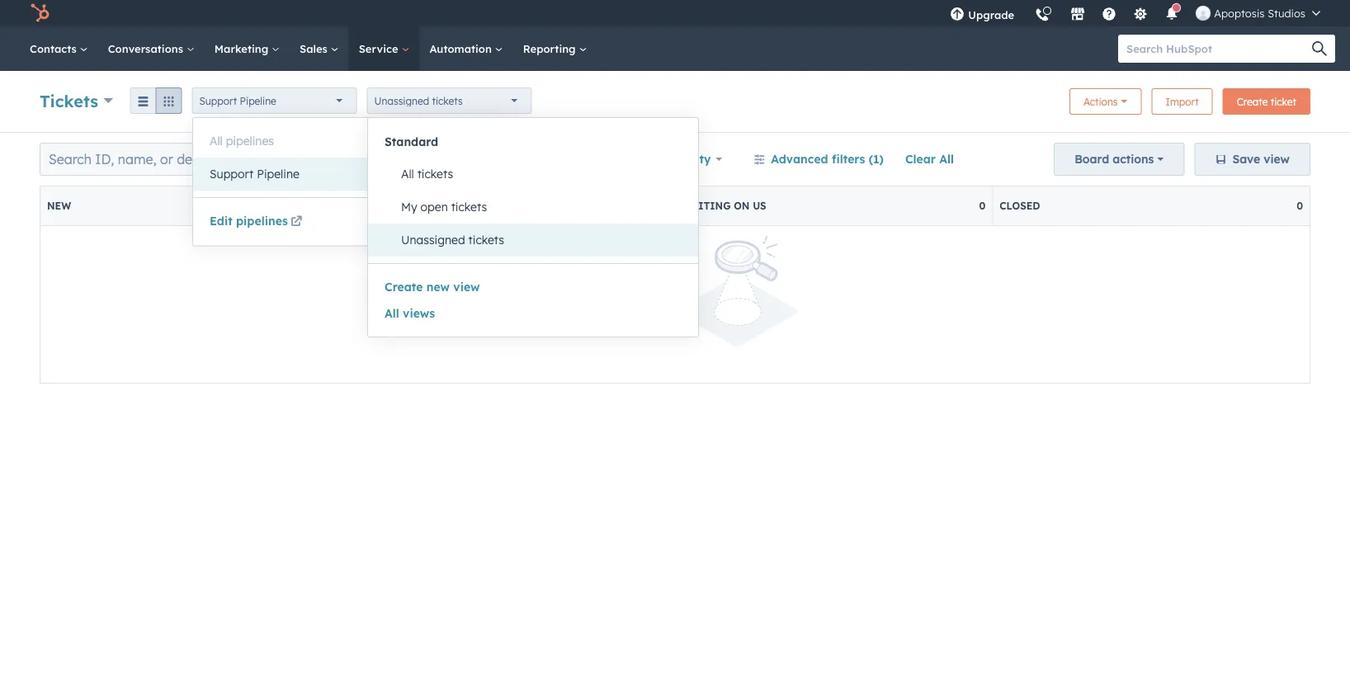 Task type: locate. For each thing, give the bounding box(es) containing it.
ticket
[[1271, 95, 1296, 108]]

unassigned up standard
[[374, 94, 429, 107]]

0 vertical spatial the
[[535, 236, 561, 257]]

service link
[[349, 26, 420, 71]]

tickets down contacts link
[[40, 90, 98, 111]]

create left 'ticket'
[[1237, 95, 1268, 108]]

1 horizontal spatial tickets
[[414, 236, 472, 257]]

pipelines
[[226, 134, 274, 148], [236, 214, 288, 228]]

group inside tickets 'banner'
[[130, 87, 182, 114]]

0 horizontal spatial view
[[453, 280, 480, 294]]

waiting up no
[[365, 200, 413, 212]]

0 vertical spatial support
[[199, 94, 237, 107]]

1 vertical spatial create
[[412, 152, 450, 166]]

1 vertical spatial pipelines
[[236, 214, 288, 228]]

1 vertical spatial support pipeline
[[210, 167, 299, 181]]

(1)
[[255, 152, 270, 166], [869, 152, 884, 166]]

0 down save view button
[[1297, 200, 1303, 212]]

pipelines inside button
[[226, 134, 274, 148]]

import
[[1166, 95, 1199, 108]]

support pipeline inside popup button
[[199, 94, 276, 107]]

notifications button
[[1158, 0, 1186, 26]]

waiting
[[365, 200, 413, 212], [682, 200, 731, 212]]

1 vertical spatial support
[[210, 167, 254, 181]]

unassigned down open
[[401, 233, 465, 247]]

all right 'clear'
[[939, 152, 954, 166]]

0 vertical spatial tickets
[[40, 90, 98, 111]]

edit pipelines
[[210, 214, 288, 228]]

2 waiting from the left
[[682, 200, 731, 212]]

all inside button
[[939, 152, 954, 166]]

the inside the expecting to see new tickets? try again in a few seconds as the system catches up.
[[471, 313, 489, 327]]

new left see
[[426, 280, 450, 294]]

automation
[[429, 42, 495, 55]]

views
[[403, 306, 435, 321]]

1 horizontal spatial view
[[1264, 152, 1290, 166]]

create for create date
[[412, 152, 450, 166]]

sales
[[300, 42, 331, 55]]

tickets right open
[[451, 200, 487, 214]]

calling icon image
[[1035, 8, 1050, 23]]

1 horizontal spatial the
[[535, 236, 561, 257]]

unassigned tickets up standard
[[374, 94, 463, 107]]

tickets
[[40, 90, 98, 111], [414, 236, 472, 257]]

1 horizontal spatial (1)
[[869, 152, 884, 166]]

pipeline inside support pipeline button
[[257, 167, 299, 181]]

catches
[[534, 313, 576, 327]]

list box containing all pipelines
[[193, 118, 523, 197]]

view up the as
[[453, 280, 480, 294]]

pipeline
[[240, 94, 276, 107], [257, 167, 299, 181]]

create inside button
[[1237, 95, 1268, 108]]

unassigned tickets button
[[385, 224, 698, 257]]

unassigned
[[374, 94, 429, 107], [401, 233, 465, 247]]

create ticket button
[[1223, 88, 1310, 115]]

0 horizontal spatial 0
[[344, 200, 351, 212]]

1 vertical spatial pipeline
[[257, 167, 299, 181]]

settings link
[[1123, 0, 1158, 26]]

support pipeline inside button
[[210, 167, 299, 181]]

unassigned tickets down my open tickets
[[401, 233, 504, 247]]

2 (1) from the left
[[869, 152, 884, 166]]

0 vertical spatial pipelines
[[226, 134, 274, 148]]

help button
[[1095, 0, 1123, 26]]

tickets down create date
[[417, 167, 453, 181]]

all left views
[[385, 306, 399, 321]]

marketplaces button
[[1061, 0, 1095, 26]]

advanced filters (1)
[[771, 152, 884, 166]]

new right see
[[479, 293, 500, 307]]

conversations
[[108, 42, 186, 55]]

view right save
[[1264, 152, 1290, 166]]

studios
[[1268, 6, 1305, 20]]

0 horizontal spatial the
[[471, 313, 489, 327]]

waiting down priority popup button
[[682, 200, 731, 212]]

0 for waiting on us
[[979, 200, 986, 212]]

all for pipelines
[[210, 134, 223, 148]]

the inside no tickets match the current filters.
[[535, 236, 561, 257]]

date
[[454, 152, 480, 166]]

2 on from the left
[[734, 200, 750, 212]]

reporting link
[[513, 26, 597, 71]]

0 vertical spatial create
[[1237, 95, 1268, 108]]

(1) down the all pipelines
[[255, 152, 270, 166]]

a
[[617, 293, 625, 307]]

upgrade image
[[950, 7, 965, 22]]

create new view
[[385, 280, 480, 294]]

actions
[[1113, 152, 1154, 166]]

Search ID, name, or description search field
[[40, 143, 234, 176]]

filters.
[[385, 257, 437, 277]]

2 link opens in a new window image from the top
[[291, 217, 302, 228]]

apoptosis studios
[[1214, 6, 1305, 20]]

link opens in a new window image inside edit pipelines link
[[291, 217, 302, 228]]

advanced filters (1) button
[[743, 143, 894, 176]]

create for create new view
[[385, 280, 423, 294]]

service
[[359, 42, 401, 55]]

all down standard
[[401, 167, 414, 181]]

all pipelines
[[210, 134, 274, 148]]

1 vertical spatial unassigned tickets
[[401, 233, 504, 247]]

0 horizontal spatial waiting
[[365, 200, 413, 212]]

0 horizontal spatial (1)
[[255, 152, 270, 166]]

pipelines right edit
[[236, 214, 288, 228]]

unassigned inside unassigned tickets dropdown button
[[374, 94, 429, 107]]

pipelines up ticket
[[226, 134, 274, 148]]

support up the all pipelines
[[199, 94, 237, 107]]

tickets inside popup button
[[40, 90, 98, 111]]

ticket
[[274, 152, 309, 166]]

tickets down automation
[[432, 94, 463, 107]]

support pipeline down the all pipelines
[[210, 167, 299, 181]]

pipeline down ticket
[[257, 167, 299, 181]]

menu
[[940, 0, 1330, 33]]

new
[[47, 200, 71, 212]]

all tickets
[[401, 167, 453, 181]]

create down filters.
[[385, 280, 423, 294]]

0 down support pipeline button
[[344, 200, 351, 212]]

2 0 from the left
[[979, 200, 986, 212]]

on down all tickets
[[416, 200, 432, 212]]

1 horizontal spatial on
[[734, 200, 750, 212]]

the right the as
[[471, 313, 489, 327]]

save view
[[1232, 152, 1290, 166]]

all down support pipeline popup button
[[210, 134, 223, 148]]

link opens in a new window image
[[291, 212, 302, 232], [291, 217, 302, 228]]

us
[[753, 200, 766, 212]]

unassigned tickets inside button
[[401, 233, 504, 247]]

support down the all pipelines
[[210, 167, 254, 181]]

support inside popup button
[[199, 94, 237, 107]]

create up all tickets
[[412, 152, 450, 166]]

tickets
[[432, 94, 463, 107], [417, 167, 453, 181], [451, 200, 487, 214], [468, 233, 504, 247]]

support pipeline up the all pipelines
[[199, 94, 276, 107]]

pipelines for edit pipelines
[[236, 214, 288, 228]]

1 vertical spatial the
[[471, 313, 489, 327]]

create
[[1237, 95, 1268, 108], [412, 152, 450, 166], [385, 280, 423, 294]]

tickets inside "button"
[[451, 200, 487, 214]]

2 horizontal spatial 0
[[1297, 200, 1303, 212]]

list box
[[193, 118, 523, 197]]

the down my open tickets "button"
[[535, 236, 561, 257]]

0 vertical spatial pipeline
[[240, 94, 276, 107]]

pipelines for all pipelines
[[226, 134, 274, 148]]

the
[[535, 236, 561, 257], [471, 313, 489, 327]]

create date
[[412, 152, 480, 166]]

1 on from the left
[[416, 200, 432, 212]]

tickets inside no tickets match the current filters.
[[414, 236, 472, 257]]

clear all button
[[894, 143, 965, 176]]

0 horizontal spatial new
[[426, 280, 450, 294]]

1 waiting from the left
[[365, 200, 413, 212]]

1 vertical spatial unassigned
[[401, 233, 465, 247]]

all pipelines button
[[193, 125, 523, 158]]

unassigned tickets button
[[367, 87, 532, 114]]

reporting
[[523, 42, 579, 55]]

owner
[[312, 152, 348, 166]]

pipeline up the all pipelines
[[240, 94, 276, 107]]

1 horizontal spatial new
[[479, 293, 500, 307]]

expecting
[[385, 293, 439, 307]]

0 vertical spatial view
[[1264, 152, 1290, 166]]

create for create ticket
[[1237, 95, 1268, 108]]

again
[[570, 293, 601, 307]]

tickets down my open tickets
[[414, 236, 472, 257]]

2 vertical spatial create
[[385, 280, 423, 294]]

system
[[492, 313, 530, 327]]

0 left closed
[[979, 200, 986, 212]]

tickets down contact
[[468, 233, 504, 247]]

tara schultz image
[[1196, 6, 1211, 21]]

on left "us"
[[734, 200, 750, 212]]

0
[[344, 200, 351, 212], [979, 200, 986, 212], [1297, 200, 1303, 212]]

1 0 from the left
[[344, 200, 351, 212]]

0 for closed
[[1297, 200, 1303, 212]]

0 vertical spatial unassigned tickets
[[374, 94, 463, 107]]

board
[[1075, 152, 1109, 166]]

support
[[199, 94, 237, 107], [210, 167, 254, 181]]

view
[[1264, 152, 1290, 166], [453, 280, 480, 294]]

new
[[426, 280, 450, 294], [479, 293, 500, 307]]

1 horizontal spatial 0
[[979, 200, 986, 212]]

0 horizontal spatial tickets
[[40, 90, 98, 111]]

1 (1) from the left
[[255, 152, 270, 166]]

0 horizontal spatial on
[[416, 200, 432, 212]]

create inside popup button
[[412, 152, 450, 166]]

group
[[130, 87, 182, 114]]

clear
[[905, 152, 936, 166]]

all views link
[[385, 306, 435, 321]]

menu containing apoptosis studios
[[940, 0, 1330, 33]]

0 vertical spatial unassigned
[[374, 94, 429, 107]]

0 vertical spatial support pipeline
[[199, 94, 276, 107]]

expecting to see new tickets? try again in a few seconds as the system catches up.
[[385, 293, 625, 327]]

3 0 from the left
[[1297, 200, 1303, 212]]

create inside button
[[385, 280, 423, 294]]

1 vertical spatial view
[[453, 280, 480, 294]]

unassigned tickets
[[374, 94, 463, 107], [401, 233, 504, 247]]

all
[[210, 134, 223, 148], [939, 152, 954, 166], [401, 167, 414, 181], [385, 306, 399, 321]]

edit
[[210, 214, 232, 228]]

1 horizontal spatial waiting
[[682, 200, 731, 212]]

(1) right 'filters'
[[869, 152, 884, 166]]

match
[[477, 236, 529, 257]]

1 vertical spatial tickets
[[414, 236, 472, 257]]



Task type: describe. For each thing, give the bounding box(es) containing it.
save
[[1232, 152, 1260, 166]]

seconds
[[408, 313, 452, 327]]

(1) inside button
[[869, 152, 884, 166]]

current
[[566, 236, 626, 257]]

waiting for waiting on us
[[682, 200, 731, 212]]

view inside button
[[453, 280, 480, 294]]

clear all
[[905, 152, 954, 166]]

filters
[[832, 152, 865, 166]]

save view button
[[1194, 143, 1310, 176]]

all tickets button
[[385, 158, 698, 191]]

few
[[385, 313, 404, 327]]

priority
[[667, 152, 711, 166]]

actions
[[1083, 95, 1118, 108]]

open
[[421, 200, 448, 214]]

Search HubSpot search field
[[1118, 35, 1320, 63]]

(1) ticket owner
[[255, 152, 348, 166]]

tickets banner
[[40, 83, 1310, 116]]

unassigned inside unassigned tickets button
[[401, 233, 465, 247]]

standard button
[[368, 128, 698, 156]]

apoptosis studios button
[[1186, 0, 1330, 26]]

apoptosis
[[1214, 6, 1265, 20]]

settings image
[[1133, 7, 1148, 22]]

standard
[[385, 135, 438, 149]]

my open tickets
[[401, 200, 487, 214]]

view inside button
[[1264, 152, 1290, 166]]

new inside the expecting to see new tickets? try again in a few seconds as the system catches up.
[[479, 293, 500, 307]]

hubspot image
[[30, 3, 50, 23]]

my open tickets button
[[385, 191, 698, 224]]

search image
[[1312, 41, 1327, 56]]

tickets button
[[40, 89, 114, 113]]

support inside button
[[210, 167, 254, 181]]

(1) ticket owner button
[[244, 143, 370, 176]]

see
[[457, 293, 475, 307]]

pipeline inside support pipeline popup button
[[240, 94, 276, 107]]

actions button
[[1069, 88, 1142, 115]]

no tickets match the current filters.
[[385, 236, 626, 277]]

try
[[551, 293, 567, 307]]

advanced
[[771, 152, 828, 166]]

0 for new
[[344, 200, 351, 212]]

contact
[[435, 200, 483, 212]]

on for us
[[734, 200, 750, 212]]

marketplaces image
[[1070, 7, 1085, 22]]

contacts
[[30, 42, 80, 55]]

1 link opens in a new window image from the top
[[291, 212, 302, 232]]

notifications image
[[1165, 7, 1179, 22]]

all for views
[[385, 306, 399, 321]]

sales link
[[290, 26, 349, 71]]

help image
[[1102, 7, 1117, 22]]

to
[[442, 293, 454, 307]]

create date button
[[401, 143, 502, 176]]

tickets inside dropdown button
[[432, 94, 463, 107]]

all for tickets
[[401, 167, 414, 181]]

support pipeline button
[[193, 158, 523, 191]]

my
[[401, 200, 417, 214]]

tickets?
[[504, 293, 547, 307]]

marketing
[[214, 42, 272, 55]]

board actions
[[1075, 152, 1154, 166]]

waiting for waiting on contact
[[365, 200, 413, 212]]

all views
[[385, 306, 435, 321]]

create ticket
[[1237, 95, 1296, 108]]

no
[[385, 236, 409, 257]]

in
[[605, 293, 614, 307]]

create new view button
[[385, 277, 480, 297]]

unassigned tickets inside dropdown button
[[374, 94, 463, 107]]

waiting on contact
[[365, 200, 483, 212]]

automation link
[[420, 26, 513, 71]]

search button
[[1304, 35, 1335, 63]]

marketing link
[[204, 26, 290, 71]]

board actions button
[[1054, 143, 1185, 176]]

conversations link
[[98, 26, 204, 71]]

waiting on us
[[682, 200, 766, 212]]

calling icon button
[[1028, 2, 1056, 26]]

closed
[[1000, 200, 1040, 212]]

up.
[[579, 313, 596, 327]]

support pipeline button
[[192, 87, 357, 114]]

on for contact
[[416, 200, 432, 212]]

new inside 'create new view' button
[[426, 280, 450, 294]]

(1) inside popup button
[[255, 152, 270, 166]]

edit pipelines link
[[210, 212, 305, 232]]

hubspot link
[[20, 3, 62, 23]]

as
[[455, 313, 468, 327]]

upgrade
[[968, 8, 1014, 21]]

import button
[[1152, 88, 1213, 115]]

priority button
[[657, 143, 733, 176]]



Task type: vqa. For each thing, say whether or not it's contained in the screenshot.
& for Users
no



